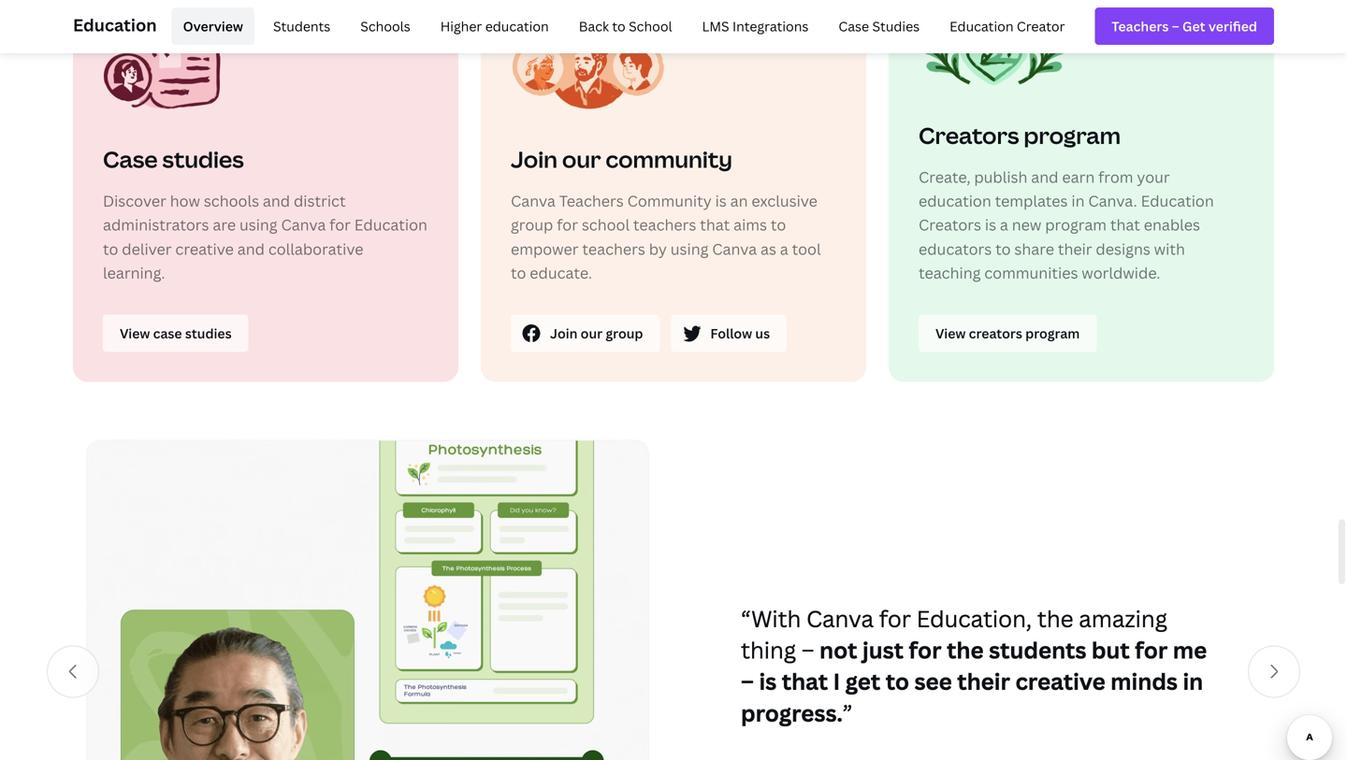 Task type: describe. For each thing, give the bounding box(es) containing it.
the inside "not just for the students but for me – is that i get to see their creative minds in progress."
[[947, 636, 984, 666]]

to inside education 'element'
[[612, 17, 626, 35]]

how
[[170, 191, 200, 211]]

higher education
[[441, 17, 549, 35]]

your
[[1137, 167, 1171, 187]]

that for "with canva for education, the amazing thing –
[[782, 667, 828, 697]]

canva inside discover how schools and district administrators are using canva for education to deliver creative and collaborative learning.
[[281, 215, 326, 235]]

case studies
[[839, 17, 920, 35]]

back
[[579, 17, 609, 35]]

templates
[[995, 191, 1068, 211]]

tool
[[792, 239, 821, 259]]

educate.
[[530, 263, 592, 283]]

publish
[[975, 167, 1028, 187]]

teachers – get verified image
[[1112, 16, 1258, 36]]

to inside create, publish and earn from your education templates in canva. education creators is a new program that enables educators to share their designs with teaching communities worldwide.
[[996, 239, 1011, 259]]

teaching
[[919, 263, 981, 283]]

education inside discover how schools and district administrators are using canva for education to deliver creative and collaborative learning.
[[355, 215, 428, 235]]

students link
[[262, 7, 342, 45]]

in inside "not just for the students but for me – is that i get to see their creative minds in progress."
[[1183, 667, 1204, 697]]

to down empower at the left top of page
[[511, 263, 526, 283]]

the inside "with canva for education, the amazing thing –
[[1038, 604, 1074, 635]]

higher education link
[[429, 7, 560, 45]]

new
[[1012, 215, 1042, 235]]

1 vertical spatial and
[[263, 191, 290, 211]]

to inside "not just for the students but for me – is that i get to see their creative minds in progress."
[[886, 667, 910, 697]]

that inside create, publish and earn from your education templates in canva. education creators is a new program that enables educators to share their designs with teaching communities worldwide.
[[1111, 215, 1141, 235]]

schools link
[[349, 7, 422, 45]]

a inside create, publish and earn from your education templates in canva. education creators is a new program that enables educators to share their designs with teaching communities worldwide.
[[1000, 215, 1009, 235]]

worldwide.
[[1082, 263, 1161, 283]]

back to school link
[[568, 7, 684, 45]]

educators
[[919, 239, 992, 259]]

canva up group
[[511, 191, 556, 211]]

education,
[[917, 604, 1032, 635]]

creators program
[[919, 120, 1121, 151]]

creative inside "not just for the students but for me – is that i get to see their creative minds in progress."
[[1016, 667, 1106, 697]]

case studies icon image
[[103, 15, 282, 123]]

1 creators from the top
[[919, 120, 1020, 151]]

1 vertical spatial teachers
[[583, 239, 646, 259]]

students
[[989, 636, 1087, 666]]

designs
[[1096, 239, 1151, 259]]

view creators program image
[[936, 324, 1080, 343]]

our
[[562, 144, 601, 174]]

discover how schools and district administrators are using canva for education to deliver creative and collaborative learning.
[[103, 191, 428, 283]]

for inside discover how schools and district administrators are using canva for education to deliver creative and collaborative learning.
[[330, 215, 351, 235]]

are
[[213, 215, 236, 235]]

community icon image
[[511, 15, 690, 123]]

"with canva for education, the amazing thing –
[[741, 604, 1168, 666]]

studies
[[873, 17, 920, 35]]

and inside create, publish and earn from your education templates in canva. education creators is a new program that enables educators to share their designs with teaching communities worldwide.
[[1032, 167, 1059, 187]]

is inside canva teachers community is an exclusive group for school teachers that aims to empower teachers by using canva as a tool to educate.
[[716, 191, 727, 211]]

education inside create, publish and earn from your education templates in canva. education creators is a new program that enables educators to share their designs with teaching communities worldwide.
[[1141, 191, 1215, 211]]

that for join our community
[[700, 215, 730, 235]]

george lee portrait image
[[86, 440, 649, 761]]

community
[[606, 144, 733, 174]]

education element
[[73, 0, 1275, 52]]

for inside canva teachers community is an exclusive group for school teachers that aims to empower teachers by using canva as a tool to educate.
[[557, 215, 578, 235]]

by
[[649, 239, 667, 259]]

is inside create, publish and earn from your education templates in canva. education creators is a new program that enables educators to share their designs with teaching communities worldwide.
[[985, 215, 997, 235]]

case for case studies
[[839, 17, 870, 35]]

minds
[[1111, 667, 1178, 697]]

an
[[731, 191, 748, 211]]

me
[[1173, 636, 1208, 666]]

to down exclusive
[[771, 215, 786, 235]]

schools
[[204, 191, 259, 211]]

case for case studies
[[103, 144, 158, 174]]

district
[[294, 191, 346, 211]]

– inside "not just for the students but for me – is that i get to see their creative minds in progress."
[[741, 667, 754, 697]]

0 vertical spatial program
[[1024, 120, 1121, 151]]

lms integrations
[[702, 17, 809, 35]]

education creator
[[950, 17, 1066, 35]]

create, publish and earn from your education templates in canva. education creators is a new program that enables educators to share their designs with teaching communities worldwide.
[[919, 167, 1215, 283]]

aims
[[734, 215, 767, 235]]

just
[[863, 636, 904, 666]]

– inside "with canva for education, the amazing thing –
[[802, 636, 815, 666]]

teachers
[[559, 191, 624, 211]]

i
[[834, 667, 841, 697]]

view case studies image
[[120, 324, 232, 343]]

menu bar inside education 'element'
[[164, 7, 1077, 45]]

canva teachers community is an exclusive group for school teachers that aims to empower teachers by using canva as a tool to educate.
[[511, 191, 821, 283]]

communities
[[985, 263, 1079, 283]]



Task type: locate. For each thing, give the bounding box(es) containing it.
integrations
[[733, 17, 809, 35]]

that inside "not just for the students but for me – is that i get to see their creative minds in progress."
[[782, 667, 828, 697]]

case
[[839, 17, 870, 35], [103, 144, 158, 174]]

creators inside create, publish and earn from your education templates in canva. education creators is a new program that enables educators to share their designs with teaching communities worldwide.
[[919, 215, 982, 235]]

– down thing
[[741, 667, 754, 697]]

program up earn
[[1024, 120, 1121, 151]]

education inside 'element'
[[485, 17, 549, 35]]

not just for the students but for me – is that i get to see their creative minds in progress.
[[741, 636, 1208, 729]]

"
[[843, 698, 853, 729]]

creative down students
[[1016, 667, 1106, 697]]

and left district at the top
[[263, 191, 290, 211]]

lms integrations link
[[691, 7, 820, 45]]

case studies
[[103, 144, 244, 174]]

a right the as
[[780, 239, 789, 259]]

1 horizontal spatial that
[[782, 667, 828, 697]]

0 vertical spatial in
[[1072, 191, 1085, 211]]

school
[[629, 17, 672, 35]]

thing
[[741, 636, 797, 666]]

canva down aims
[[712, 239, 757, 259]]

is down thing
[[759, 667, 777, 697]]

for up see
[[909, 636, 942, 666]]

that inside canva teachers community is an exclusive group for school teachers that aims to empower teachers by using canva as a tool to educate.
[[700, 215, 730, 235]]

0 horizontal spatial in
[[1072, 191, 1085, 211]]

1 vertical spatial using
[[671, 239, 709, 259]]

their inside create, publish and earn from your education templates in canva. education creators is a new program that enables educators to share their designs with teaching communities worldwide.
[[1058, 239, 1093, 259]]

their right see
[[958, 667, 1011, 697]]

teachers
[[634, 215, 697, 235], [583, 239, 646, 259]]

case left studies
[[839, 17, 870, 35]]

0 vertical spatial using
[[240, 215, 278, 235]]

0 vertical spatial is
[[716, 191, 727, 211]]

1 vertical spatial creative
[[1016, 667, 1106, 697]]

to down just
[[886, 667, 910, 697]]

join our community
[[511, 144, 733, 174]]

exclusive
[[752, 191, 818, 211]]

1 vertical spatial –
[[741, 667, 754, 697]]

for up empower at the left top of page
[[557, 215, 578, 235]]

creators icon image
[[919, 0, 1098, 99]]

0 vertical spatial –
[[802, 636, 815, 666]]

0 horizontal spatial creative
[[175, 239, 234, 259]]

learning.
[[103, 263, 165, 283]]

0 horizontal spatial that
[[700, 215, 730, 235]]

the down education, at right bottom
[[947, 636, 984, 666]]

studies
[[162, 144, 244, 174]]

0 vertical spatial teachers
[[634, 215, 697, 235]]

1 vertical spatial the
[[947, 636, 984, 666]]

1 horizontal spatial the
[[1038, 604, 1074, 635]]

using right are
[[240, 215, 278, 235]]

is inside "not just for the students but for me – is that i get to see their creative minds in progress."
[[759, 667, 777, 697]]

a left new
[[1000, 215, 1009, 235]]

1 horizontal spatial is
[[759, 667, 777, 697]]

1 vertical spatial is
[[985, 215, 997, 235]]

1 vertical spatial creators
[[919, 215, 982, 235]]

0 horizontal spatial case
[[103, 144, 158, 174]]

for up just
[[879, 604, 912, 635]]

menu bar
[[164, 7, 1077, 45]]

education inside create, publish and earn from your education templates in canva. education creators is a new program that enables educators to share their designs with teaching communities worldwide.
[[919, 191, 992, 211]]

creative down are
[[175, 239, 234, 259]]

the
[[1038, 604, 1074, 635], [947, 636, 984, 666]]

higher
[[441, 17, 482, 35]]

creator
[[1017, 17, 1066, 35]]

but
[[1092, 636, 1130, 666]]

"with
[[741, 604, 802, 635]]

0 horizontal spatial a
[[780, 239, 789, 259]]

create,
[[919, 167, 971, 187]]

for
[[330, 215, 351, 235], [557, 215, 578, 235], [879, 604, 912, 635], [909, 636, 942, 666], [1135, 636, 1168, 666]]

school
[[582, 215, 630, 235]]

program inside create, publish and earn from your education templates in canva. education creators is a new program that enables educators to share their designs with teaching communities worldwide.
[[1046, 215, 1107, 235]]

1 vertical spatial education
[[919, 191, 992, 211]]

1 horizontal spatial a
[[1000, 215, 1009, 235]]

is left 'an'
[[716, 191, 727, 211]]

for inside "with canva for education, the amazing thing –
[[879, 604, 912, 635]]

1 horizontal spatial using
[[671, 239, 709, 259]]

0 vertical spatial and
[[1032, 167, 1059, 187]]

using inside discover how schools and district administrators are using canva for education to deliver creative and collaborative learning.
[[240, 215, 278, 235]]

0 vertical spatial the
[[1038, 604, 1074, 635]]

to right the back
[[612, 17, 626, 35]]

empower
[[511, 239, 579, 259]]

program down canva.
[[1046, 215, 1107, 235]]

education right the higher
[[485, 17, 549, 35]]

the up students
[[1038, 604, 1074, 635]]

0 vertical spatial creators
[[919, 120, 1020, 151]]

creators up create,
[[919, 120, 1020, 151]]

0 horizontal spatial education
[[485, 17, 549, 35]]

with
[[1155, 239, 1186, 259]]

0 vertical spatial creative
[[175, 239, 234, 259]]

in inside create, publish and earn from your education templates in canva. education creators is a new program that enables educators to share their designs with teaching communities worldwide.
[[1072, 191, 1085, 211]]

group
[[511, 215, 553, 235]]

0 horizontal spatial their
[[958, 667, 1011, 697]]

teachers down community
[[634, 215, 697, 235]]

amazing
[[1079, 604, 1168, 635]]

to left the share
[[996, 239, 1011, 259]]

canva.
[[1089, 191, 1138, 211]]

from
[[1099, 167, 1134, 187]]

canva up collaborative
[[281, 215, 326, 235]]

overview link
[[172, 7, 255, 45]]

students
[[273, 17, 331, 35]]

– left the not on the right bottom
[[802, 636, 815, 666]]

education creator link
[[939, 7, 1077, 45]]

to
[[612, 17, 626, 35], [771, 215, 786, 235], [103, 239, 118, 259], [996, 239, 1011, 259], [511, 263, 526, 283], [886, 667, 910, 697]]

see
[[915, 667, 953, 697]]

2 creators from the top
[[919, 215, 982, 235]]

in down earn
[[1072, 191, 1085, 211]]

0 vertical spatial case
[[839, 17, 870, 35]]

creators
[[919, 120, 1020, 151], [919, 215, 982, 235]]

2 vertical spatial is
[[759, 667, 777, 697]]

2 horizontal spatial is
[[985, 215, 997, 235]]

using inside canva teachers community is an exclusive group for school teachers that aims to empower teachers by using canva as a tool to educate.
[[671, 239, 709, 259]]

canva inside "with canva for education, the amazing thing –
[[807, 604, 874, 635]]

menu bar containing overview
[[164, 7, 1077, 45]]

using right by
[[671, 239, 709, 259]]

1 horizontal spatial in
[[1183, 667, 1204, 697]]

1 vertical spatial their
[[958, 667, 1011, 697]]

0 vertical spatial their
[[1058, 239, 1093, 259]]

deliver
[[122, 239, 172, 259]]

to inside discover how schools and district administrators are using canva for education to deliver creative and collaborative learning.
[[103, 239, 118, 259]]

in
[[1072, 191, 1085, 211], [1183, 667, 1204, 697]]

canva up the not on the right bottom
[[807, 604, 874, 635]]

education
[[73, 14, 157, 37], [950, 17, 1014, 35], [1141, 191, 1215, 211], [355, 215, 428, 235]]

0 vertical spatial education
[[485, 17, 549, 35]]

1 vertical spatial a
[[780, 239, 789, 259]]

1 vertical spatial program
[[1046, 215, 1107, 235]]

education
[[485, 17, 549, 35], [919, 191, 992, 211]]

that left aims
[[700, 215, 730, 235]]

their right the share
[[1058, 239, 1093, 259]]

teachers down school
[[583, 239, 646, 259]]

in down me
[[1183, 667, 1204, 697]]

a inside canva teachers community is an exclusive group for school teachers that aims to empower teachers by using canva as a tool to educate.
[[780, 239, 789, 259]]

1 horizontal spatial –
[[802, 636, 815, 666]]

that left i
[[782, 667, 828, 697]]

and down schools
[[237, 239, 265, 259]]

share
[[1015, 239, 1055, 259]]

collaborative
[[268, 239, 364, 259]]

case inside education 'element'
[[839, 17, 870, 35]]

for down district at the top
[[330, 215, 351, 235]]

0 horizontal spatial –
[[741, 667, 754, 697]]

using
[[240, 215, 278, 235], [671, 239, 709, 259]]

1 horizontal spatial creative
[[1016, 667, 1106, 697]]

0 vertical spatial a
[[1000, 215, 1009, 235]]

1 vertical spatial case
[[103, 144, 158, 174]]

back to school
[[579, 17, 672, 35]]

is left new
[[985, 215, 997, 235]]

case studies link
[[828, 7, 931, 45]]

1 horizontal spatial case
[[839, 17, 870, 35]]

administrators
[[103, 215, 209, 235]]

their inside "not just for the students but for me – is that i get to see their creative minds in progress."
[[958, 667, 1011, 697]]

overview
[[183, 17, 243, 35]]

schools
[[361, 17, 411, 35]]

0 horizontal spatial using
[[240, 215, 278, 235]]

creators up educators
[[919, 215, 982, 235]]

progress.
[[741, 698, 843, 729]]

is
[[716, 191, 727, 211], [985, 215, 997, 235], [759, 667, 777, 697]]

0 horizontal spatial is
[[716, 191, 727, 211]]

case up discover on the left top of page
[[103, 144, 158, 174]]

earn
[[1063, 167, 1095, 187]]

and up templates
[[1032, 167, 1059, 187]]

not
[[820, 636, 858, 666]]

enables
[[1144, 215, 1201, 235]]

1 horizontal spatial education
[[919, 191, 992, 211]]

canva
[[511, 191, 556, 211], [281, 215, 326, 235], [712, 239, 757, 259], [807, 604, 874, 635]]

program
[[1024, 120, 1121, 151], [1046, 215, 1107, 235]]

1 vertical spatial in
[[1183, 667, 1204, 697]]

0 horizontal spatial the
[[947, 636, 984, 666]]

1 horizontal spatial their
[[1058, 239, 1093, 259]]

education down create,
[[919, 191, 992, 211]]

that
[[700, 215, 730, 235], [1111, 215, 1141, 235], [782, 667, 828, 697]]

join
[[511, 144, 558, 174]]

to up learning. on the left top of page
[[103, 239, 118, 259]]

2 horizontal spatial that
[[1111, 215, 1141, 235]]

creative inside discover how schools and district administrators are using canva for education to deliver creative and collaborative learning.
[[175, 239, 234, 259]]

–
[[802, 636, 815, 666], [741, 667, 754, 697]]

their
[[1058, 239, 1093, 259], [958, 667, 1011, 697]]

lms
[[702, 17, 730, 35]]

get
[[846, 667, 881, 697]]

2 vertical spatial and
[[237, 239, 265, 259]]

discover
[[103, 191, 166, 211]]

community
[[628, 191, 712, 211]]

and
[[1032, 167, 1059, 187], [263, 191, 290, 211], [237, 239, 265, 259]]

as
[[761, 239, 777, 259]]

creative
[[175, 239, 234, 259], [1016, 667, 1106, 697]]

that up the designs
[[1111, 215, 1141, 235]]

for up minds
[[1135, 636, 1168, 666]]



Task type: vqa. For each thing, say whether or not it's contained in the screenshot.
– in "WITH CANVA FOR EDUCATION, THE AMAZING THING –
yes



